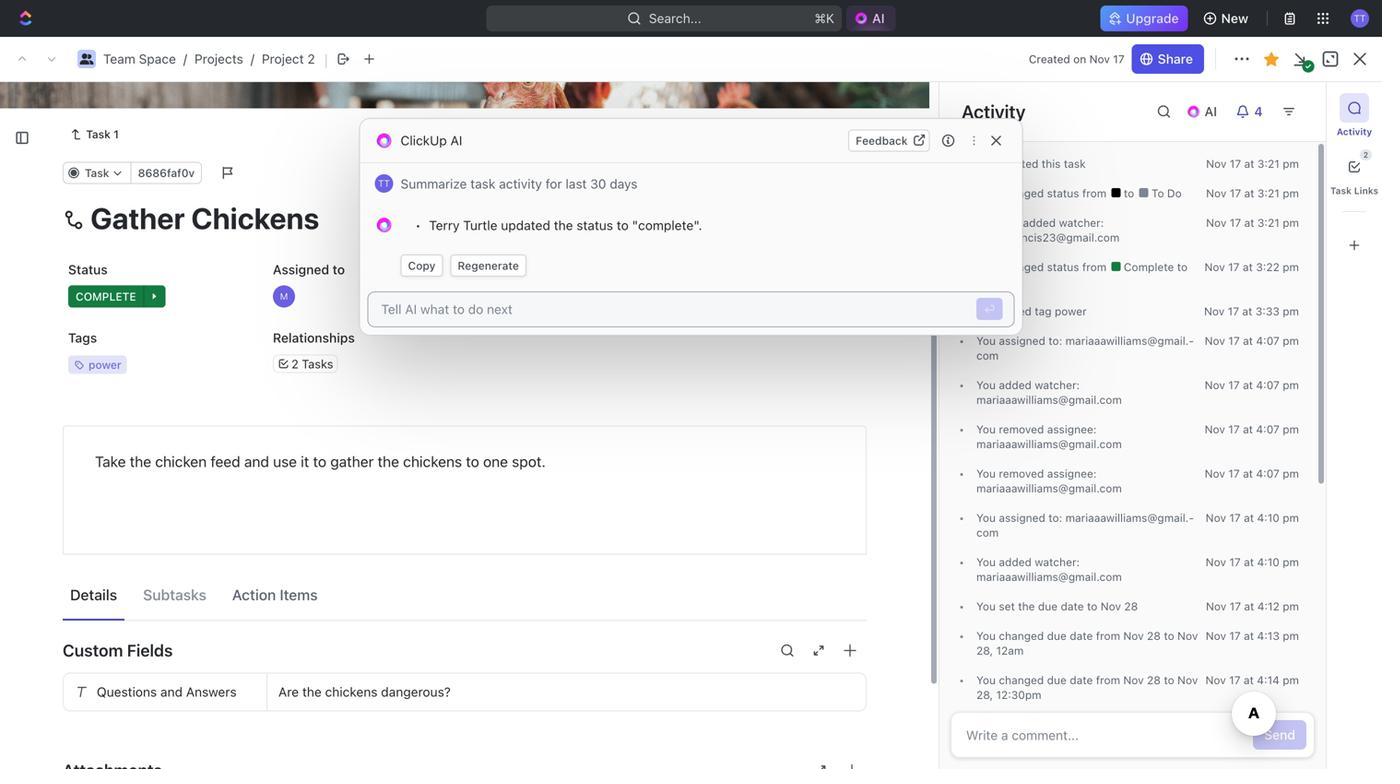 Task type: vqa. For each thing, say whether or not it's contained in the screenshot.


Task type: locate. For each thing, give the bounding box(es) containing it.
do down hide
[[1168, 187, 1182, 200]]

changed status from down this
[[996, 187, 1110, 200]]

1 vertical spatial assignee:
[[1048, 467, 1097, 480]]

2 vertical spatial watcher:
[[1035, 556, 1080, 569]]

nov 17 at 4:07 pm
[[1205, 335, 1300, 347], [1205, 379, 1300, 392], [1205, 423, 1300, 436], [1205, 467, 1300, 480]]

task left links
[[1331, 185, 1352, 196]]

status
[[1048, 187, 1080, 200], [577, 218, 614, 233], [1048, 261, 1080, 274]]

4:12
[[1258, 600, 1280, 613]]

clickbot added watcher: eloisefrancis23@gmail.com
[[977, 216, 1120, 244]]

team space right user group image
[[310, 51, 383, 66]]

0 horizontal spatial project
[[262, 51, 304, 66]]

assigned up set
[[999, 512, 1046, 525]]

mariaaawilliams@gmail. com down power
[[977, 335, 1195, 362]]

10 you from the top
[[977, 630, 996, 643]]

2 horizontal spatial do
[[1168, 187, 1182, 200]]

Tell AI what to do next text field
[[381, 300, 965, 319]]

2 vertical spatial add task button
[[363, 382, 434, 405]]

1 horizontal spatial to do
[[1149, 187, 1182, 200]]

1 vertical spatial ,
[[990, 689, 994, 702]]

date
[[506, 262, 534, 277]]

2 , from the top
[[990, 689, 994, 702]]

1 horizontal spatial /
[[251, 51, 255, 66]]

1 you from the top
[[977, 157, 996, 170]]

4:13
[[1258, 630, 1280, 643]]

updated
[[501, 218, 551, 233]]

chickens down '3'
[[403, 453, 462, 471]]

0 horizontal spatial add task
[[372, 386, 426, 401]]

2 vertical spatial add task
[[372, 386, 426, 401]]

, left the 12
[[990, 645, 994, 658]]

due for am
[[1048, 630, 1067, 643]]

/ left the projects
[[183, 51, 187, 66]]

to: for nov 17 at 4:10 pm
[[1049, 512, 1063, 525]]

3 mariaaawilliams@gmail.com from the top
[[977, 482, 1123, 495]]

5 you from the top
[[977, 423, 996, 436]]

2 vertical spatial due
[[1048, 674, 1067, 687]]

1 vertical spatial add
[[497, 262, 519, 274]]

/ right the | at top left
[[391, 51, 395, 66]]

watcher: up you set the due date to nov 28
[[1035, 556, 1080, 569]]

0 vertical spatial nov 28
[[977, 630, 1199, 658]]

3 you from the top
[[977, 335, 996, 347]]

2 removed from the top
[[999, 467, 1045, 480]]

space up home "link"
[[139, 51, 176, 66]]

0 vertical spatial changed status from
[[996, 187, 1110, 200]]

1 horizontal spatial team space
[[310, 51, 383, 66]]

and left use
[[244, 453, 269, 471]]

team space link up project 2
[[287, 48, 387, 70]]

1 horizontal spatial task 1 link
[[367, 316, 639, 342]]

2 vertical spatial date
[[1070, 674, 1094, 687]]

1 horizontal spatial and
[[244, 453, 269, 471]]

due for pm
[[1048, 674, 1067, 687]]

,
[[990, 645, 994, 658], [990, 689, 994, 702]]

mariaaawilliams@gmail. com for nov 17 at 4:07 pm
[[977, 335, 1195, 362]]

0 vertical spatial you added watcher: mariaaawilliams@gmail.com
[[977, 379, 1123, 406]]

1 down home "link"
[[114, 128, 119, 141]]

watcher: up eloisefrancis23@gmail.com
[[1060, 216, 1105, 229]]

17
[[1114, 53, 1125, 65], [1230, 157, 1242, 170], [1230, 187, 1242, 200], [1230, 216, 1242, 229], [1229, 261, 1240, 274], [1228, 305, 1240, 318], [1229, 335, 1241, 347], [1229, 379, 1241, 392], [1229, 423, 1241, 436], [1229, 467, 1241, 480], [1230, 512, 1241, 525], [1230, 556, 1241, 569], [1230, 600, 1242, 613], [1230, 630, 1241, 643], [1230, 674, 1241, 687]]

0 horizontal spatial activity
[[962, 101, 1026, 122]]

1 horizontal spatial team
[[103, 51, 135, 66]]

com down power
[[977, 335, 1195, 362]]

action items
[[232, 586, 318, 604]]

subtasks
[[143, 586, 206, 604]]

due
[[1039, 600, 1058, 613], [1048, 630, 1067, 643], [1048, 674, 1067, 687]]

, 12 am
[[990, 645, 1024, 658]]

assigned
[[999, 335, 1046, 347], [999, 512, 1046, 525]]

1 changed from the top
[[999, 187, 1045, 200]]

4:10
[[1258, 512, 1280, 525], [1258, 556, 1280, 569]]

added up set
[[999, 556, 1032, 569]]

3:21 down customize
[[1258, 187, 1280, 200]]

project 2 link
[[262, 51, 315, 66]]

1 vertical spatial changed due date from nov 28 to
[[996, 674, 1178, 687]]

status down this
[[1048, 187, 1080, 200]]

1 up task 2
[[403, 321, 409, 336]]

do up gather
[[363, 438, 379, 451]]

com
[[977, 335, 1195, 362], [977, 512, 1195, 539]]

nov 17 at 3:21 pm up customize
[[1207, 157, 1300, 170]]

0 vertical spatial add task button
[[1238, 112, 1316, 141]]

to:
[[1049, 335, 1063, 347], [1049, 512, 1063, 525]]

nov 17 at 3:21 pm down customize button
[[1207, 216, 1300, 229]]

1 vertical spatial 3:21
[[1258, 187, 1280, 200]]

2 to: from the top
[[1049, 512, 1063, 525]]

1 vertical spatial nov 17 at 4:10 pm
[[1206, 556, 1300, 569]]

user group image
[[293, 54, 305, 64]]

changed due date from nov 28 to
[[996, 630, 1178, 643], [996, 674, 1178, 687]]

watcher: for nov 17 at 4:07 pm
[[1035, 379, 1080, 392]]

3 / from the left
[[391, 51, 395, 66]]

chickens right are
[[325, 685, 378, 700]]

assigned to: for nov 17 at 4:07 pm
[[996, 335, 1066, 347]]

0 horizontal spatial team
[[44, 359, 76, 375]]

task 1 up task 2
[[372, 321, 409, 336]]

2 nov 17 at 4:07 pm from the top
[[1205, 379, 1300, 392]]

0 vertical spatial to do
[[1149, 187, 1182, 200]]

2 4:10 from the top
[[1258, 556, 1280, 569]]

questions
[[97, 685, 157, 700]]

task down updated
[[522, 262, 546, 274]]

project inside team space / projects / project 2 |
[[262, 51, 304, 66]]

team inside sidebar 'navigation'
[[44, 359, 76, 375]]

2 share button from the left
[[1150, 44, 1207, 74]]

project
[[262, 51, 304, 66], [320, 110, 403, 141]]

to left nov 17 at 4:13 pm
[[1165, 630, 1175, 643]]

team down tags at top left
[[44, 359, 76, 375]]

2 up '3'
[[403, 353, 411, 369]]

1 nov 17 at 4:10 pm from the top
[[1206, 512, 1300, 525]]

changed status from down eloisefrancis23@gmail.com
[[996, 261, 1110, 274]]

do inside to to do
[[1007, 275, 1021, 288]]

1 vertical spatial to:
[[1049, 512, 1063, 525]]

1 you removed assignee: mariaaawilliams@gmail.com from the top
[[977, 423, 1123, 451]]

0 horizontal spatial add
[[372, 386, 396, 401]]

28
[[1125, 600, 1139, 613], [1148, 630, 1161, 643], [977, 645, 990, 658], [1148, 674, 1161, 687], [977, 689, 990, 702]]

and left answers at the left bottom of page
[[160, 685, 183, 700]]

3 nov 17 at 3:21 pm from the top
[[1207, 216, 1300, 229]]

mariaaawilliams@gmail.com
[[977, 394, 1123, 406], [977, 438, 1123, 451], [977, 482, 1123, 495], [977, 571, 1123, 584]]

due date
[[478, 262, 534, 277]]

2 / from the left
[[251, 51, 255, 66]]

assigned down you added tag power
[[999, 335, 1046, 347]]

1 vertical spatial date
[[1070, 630, 1094, 643]]

task 1 link down home
[[63, 123, 126, 145]]

0 vertical spatial watcher:
[[1060, 216, 1105, 229]]

changed due date from nov 28 to down you set the due date to nov 28
[[996, 630, 1178, 643]]

2 changed due date from nov 28 to from the top
[[996, 674, 1178, 687]]

nov 28 down you set the due date to nov 28
[[977, 630, 1199, 658]]

2 vertical spatial nov 17 at 3:21 pm
[[1207, 216, 1300, 229]]

automations button
[[1215, 45, 1311, 73]]

assigned to: up set
[[996, 512, 1066, 525]]

project up board at top left
[[320, 110, 403, 141]]

4 nov 17 at 4:07 pm from the top
[[1205, 467, 1300, 480]]

0 horizontal spatial task 1 link
[[63, 123, 126, 145]]

, left the 12:30
[[990, 689, 994, 702]]

0 horizontal spatial add task button
[[363, 382, 434, 405]]

0 horizontal spatial chickens
[[325, 685, 378, 700]]

task left activity
[[471, 176, 496, 191]]

2 horizontal spatial add task
[[1250, 119, 1305, 134]]

activity up created
[[962, 101, 1026, 122]]

0 vertical spatial add
[[1250, 119, 1274, 134]]

task 2 link
[[367, 348, 639, 375]]

you added watcher: mariaaawilliams@gmail.com for nov 17 at 4:07 pm
[[977, 379, 1123, 406]]

2 assigned from the top
[[999, 512, 1046, 525]]

1 nov 17 at 3:21 pm from the top
[[1207, 157, 1300, 170]]

task 1 right inbox
[[86, 128, 119, 141]]

1 assigned from the top
[[999, 335, 1046, 347]]

task 1 link up task 2 'link'
[[367, 316, 639, 342]]

1 vertical spatial nov 17 at 3:21 pm
[[1207, 187, 1300, 200]]

1 vertical spatial you removed assignee: mariaaawilliams@gmail.com
[[977, 467, 1123, 495]]

chickens inside button
[[325, 685, 378, 700]]

task 1
[[86, 128, 119, 141], [372, 321, 409, 336]]

1 vertical spatial mariaaawilliams@gmail. com
[[977, 512, 1195, 539]]

2 vertical spatial status
[[1048, 261, 1080, 274]]

2
[[308, 51, 315, 66], [409, 110, 424, 141], [1364, 151, 1369, 159], [440, 262, 447, 274], [403, 353, 411, 369], [292, 357, 299, 371]]

1 vertical spatial task 1
[[372, 321, 409, 336]]

added for nov 17 at 3:33 pm
[[999, 305, 1032, 318]]

1 horizontal spatial do
[[1007, 275, 1021, 288]]

added for nov 17 at 4:10 pm
[[999, 556, 1032, 569]]

2 mariaaawilliams@gmail. com from the top
[[977, 512, 1195, 539]]

to do up gather
[[344, 438, 379, 451]]

activity up 2 button
[[1337, 126, 1373, 137]]

to down "search"
[[1124, 187, 1138, 200]]

⌘k
[[815, 11, 835, 26]]

space
[[139, 51, 176, 66], [346, 51, 383, 66], [80, 359, 117, 375]]

2 com from the top
[[977, 512, 1195, 539]]

task
[[1277, 119, 1305, 134], [86, 128, 111, 141], [1331, 185, 1352, 196], [522, 262, 546, 274], [372, 321, 400, 336], [372, 353, 400, 369], [399, 386, 426, 401]]

com for nov 17 at 4:07 pm
[[977, 335, 1195, 362]]

0 vertical spatial add task
[[1250, 119, 1305, 134]]

0 horizontal spatial team space
[[44, 359, 117, 375]]

task up customize
[[1277, 119, 1305, 134]]

2 mariaaawilliams@gmail. from the top
[[1066, 512, 1195, 525]]

1 4:10 from the top
[[1258, 512, 1280, 525]]

⏎
[[984, 303, 996, 316]]

mariaaawilliams@gmail. com up you set the due date to nov 28
[[977, 512, 1195, 539]]

you added watcher: mariaaawilliams@gmail.com
[[977, 379, 1123, 406], [977, 556, 1123, 584]]

share
[[1158, 51, 1194, 66], [1161, 51, 1196, 66]]

1 vertical spatial assigned
[[999, 512, 1046, 525]]

you removed assignee: mariaaawilliams@gmail.com
[[977, 423, 1123, 451], [977, 467, 1123, 495]]

created
[[1029, 53, 1071, 65]]

the inside button
[[302, 685, 322, 700]]

0 vertical spatial activity
[[962, 101, 1026, 122]]

4 you from the top
[[977, 379, 996, 392]]

assigned for nov 17 at 4:10 pm
[[999, 512, 1046, 525]]

to left the nov 17 at 4:14 pm
[[1165, 674, 1175, 687]]

0 vertical spatial 3:21
[[1258, 157, 1280, 170]]

power
[[1055, 305, 1087, 318]]

for
[[546, 176, 562, 191]]

0 vertical spatial chickens
[[403, 453, 462, 471]]

2 assigned to: from the top
[[996, 512, 1066, 525]]

turtle
[[463, 218, 498, 233]]

and
[[244, 453, 269, 471], [160, 685, 183, 700]]

custom fields button
[[63, 629, 867, 673]]

project left the | at top left
[[262, 51, 304, 66]]

the right set
[[1019, 600, 1036, 613]]

0 vertical spatial 1
[[114, 128, 119, 141]]

changed status from for nov 17 at 3:22 pm
[[996, 261, 1110, 274]]

2 horizontal spatial /
[[391, 51, 395, 66]]

send button
[[1254, 720, 1307, 750]]

0 vertical spatial do
[[1168, 187, 1182, 200]]

team right user group icon
[[103, 51, 135, 66]]

nov 17 at 3:21 pm down customize
[[1207, 187, 1300, 200]]

2 nov 17 at 4:10 pm from the top
[[1206, 556, 1300, 569]]

watcher: inside clickbot added watcher: eloisefrancis23@gmail.com
[[1060, 216, 1105, 229]]

nov 17 at 4:10 pm for mariaaawilliams@gmail.com
[[1206, 556, 1300, 569]]

1 mariaaawilliams@gmail. com from the top
[[977, 335, 1195, 362]]

/ right the projects
[[251, 51, 255, 66]]

you added watcher: mariaaawilliams@gmail.com up you set the due date to nov 28
[[977, 556, 1123, 584]]

the right updated
[[554, 218, 573, 233]]

team space link down tags at top left
[[44, 352, 264, 382]]

1 , from the top
[[990, 645, 994, 658]]

to left one
[[466, 453, 480, 471]]

1 vertical spatial nov 28
[[977, 674, 1199, 702]]

1 horizontal spatial activity
[[1337, 126, 1373, 137]]

1 vertical spatial changed status from
[[996, 261, 1110, 274]]

2 nov 17 at 3:21 pm from the top
[[1207, 187, 1300, 200]]

1 vertical spatial to do
[[344, 438, 379, 451]]

to down hide
[[1152, 187, 1165, 200]]

2 horizontal spatial add task button
[[1238, 112, 1316, 141]]

0 vertical spatial changed due date from nov 28 to
[[996, 630, 1178, 643]]

feed
[[211, 453, 240, 471]]

nov 28 for am
[[977, 630, 1199, 658]]

changed up , 12:30 pm
[[999, 674, 1045, 687]]

1 removed from the top
[[999, 423, 1045, 436]]

task sidebar navigation tab list
[[1331, 93, 1379, 260]]

2 changed status from from the top
[[996, 261, 1110, 274]]

1 changed due date from nov 28 to from the top
[[996, 630, 1178, 643]]

0 vertical spatial due
[[1039, 600, 1058, 613]]

team space link up home "link"
[[103, 51, 176, 66]]

take the chicken feed and use it to gather the chickens to one spot.
[[95, 453, 546, 471]]

the right are
[[302, 685, 322, 700]]

changed up am
[[999, 630, 1045, 643]]

1 vertical spatial add task
[[497, 262, 546, 274]]

you
[[977, 157, 996, 170], [977, 305, 996, 318], [977, 335, 996, 347], [977, 379, 996, 392], [977, 423, 996, 436], [977, 467, 996, 480], [977, 512, 996, 525], [977, 556, 996, 569], [977, 600, 996, 613], [977, 630, 996, 643], [977, 674, 996, 687]]

2 nov 28 from the top
[[977, 674, 1199, 702]]

Search tasks... text field
[[1153, 210, 1338, 238]]

changed due date from nov 28 to for , 12 am
[[996, 630, 1178, 643]]

1 vertical spatial watcher:
[[1035, 379, 1080, 392]]

add task button
[[1238, 112, 1316, 141], [475, 257, 554, 279], [363, 382, 434, 405]]

0 vertical spatial nov 17 at 3:21 pm
[[1207, 157, 1300, 170]]

0 vertical spatial mariaaawilliams@gmail. com
[[977, 335, 1195, 362]]

to left nov 17 at 3:22 pm
[[1178, 261, 1188, 274]]

task inside section
[[1064, 157, 1086, 170]]

4:10 for mariaaawilliams@gmail.com
[[1258, 556, 1280, 569]]

nov 28 for pm
[[977, 674, 1199, 702]]

1 vertical spatial 1
[[403, 321, 409, 336]]

1 horizontal spatial task
[[1064, 157, 1086, 170]]

you added tag power
[[977, 305, 1087, 318]]

add task for the bottommost add task button
[[372, 386, 426, 401]]

tt
[[378, 178, 390, 189]]

1 vertical spatial task 1 link
[[367, 316, 639, 342]]

1 changed status from from the top
[[996, 187, 1110, 200]]

0 vertical spatial mariaaawilliams@gmail.
[[1066, 335, 1195, 347]]

new
[[1222, 11, 1249, 26]]

assigned to: for nov 17 at 4:10 pm
[[996, 512, 1066, 525]]

do up you added tag power
[[1007, 275, 1021, 288]]

1 vertical spatial you added watcher: mariaaawilliams@gmail.com
[[977, 556, 1123, 584]]

changed down eloisefrancis23@gmail.com
[[999, 261, 1045, 274]]

2 you removed assignee: mariaaawilliams@gmail.com from the top
[[977, 467, 1123, 495]]

status down eloisefrancis23@gmail.com
[[1048, 261, 1080, 274]]

0 vertical spatial com
[[977, 335, 1195, 362]]

1 assigned to: from the top
[[996, 335, 1066, 347]]

1 vertical spatial assigned to:
[[996, 512, 1066, 525]]

task right this
[[1064, 157, 1086, 170]]

send
[[1265, 727, 1296, 743]]

1 horizontal spatial chickens
[[403, 453, 462, 471]]

1 horizontal spatial add
[[497, 262, 519, 274]]

0 vertical spatial team space
[[310, 51, 383, 66]]

space right the | at top left
[[346, 51, 383, 66]]

1 com from the top
[[977, 335, 1195, 362]]

0 vertical spatial task
[[1064, 157, 1086, 170]]

12
[[997, 645, 1009, 658]]

to: down tag
[[1049, 335, 1063, 347]]

2 you added watcher: mariaaawilliams@gmail.com from the top
[[977, 556, 1123, 584]]

assigned to:
[[996, 335, 1066, 347], [996, 512, 1066, 525]]

fields
[[127, 641, 173, 661]]

chicken
[[155, 453, 207, 471]]

2 vertical spatial 3:21
[[1258, 216, 1280, 229]]

team inside team space / projects / project 2 |
[[103, 51, 135, 66]]

to down days
[[617, 218, 629, 233]]

0 vertical spatial assigned
[[999, 335, 1046, 347]]

items
[[280, 586, 318, 604]]

you added watcher: mariaaawilliams@gmail.com down tag
[[977, 379, 1123, 406]]

0 vertical spatial assignee:
[[1048, 423, 1097, 436]]

2 vertical spatial add
[[372, 386, 396, 401]]

watcher: down power
[[1035, 379, 1080, 392]]

added down you added tag power
[[999, 379, 1032, 392]]

com for nov 17 at 4:10 pm
[[977, 512, 1195, 539]]

1 to: from the top
[[1049, 335, 1063, 347]]

1 vertical spatial removed
[[999, 467, 1045, 480]]

date
[[1061, 600, 1085, 613], [1070, 630, 1094, 643], [1070, 674, 1094, 687]]

do
[[1168, 187, 1182, 200], [1007, 275, 1021, 288], [363, 438, 379, 451]]

1 / from the left
[[183, 51, 187, 66]]

changed due date from nov 28 to up , 12:30 pm
[[996, 674, 1178, 687]]

changed
[[999, 187, 1045, 200], [999, 261, 1045, 274], [999, 630, 1045, 643], [999, 674, 1045, 687]]

task
[[1064, 157, 1086, 170], [471, 176, 496, 191]]

changed due date from nov 28 to for , 12:30 pm
[[996, 674, 1178, 687]]

added right "⏎"
[[999, 305, 1032, 318]]

assignee:
[[1048, 423, 1097, 436], [1048, 467, 1097, 480]]

last
[[566, 176, 587, 191]]

changed down created
[[999, 187, 1045, 200]]

task right the tasks
[[372, 353, 400, 369]]

0 vertical spatial you removed assignee: mariaaawilliams@gmail.com
[[977, 423, 1123, 451]]

1 vertical spatial team space
[[44, 359, 117, 375]]

to do down hide
[[1149, 187, 1182, 200]]

1 you added watcher: mariaaawilliams@gmail.com from the top
[[977, 379, 1123, 406]]

project 2
[[320, 110, 430, 141]]

0 vertical spatial task 1
[[86, 128, 119, 141]]

team right user group image
[[310, 51, 342, 66]]

space down tags at top left
[[80, 359, 117, 375]]

1 vertical spatial chickens
[[325, 685, 378, 700]]

0 vertical spatial task 1 link
[[63, 123, 126, 145]]

1 horizontal spatial 1
[[403, 321, 409, 336]]

2 right user group image
[[308, 51, 315, 66]]

calendar link
[[467, 166, 526, 192]]

"complete".
[[632, 218, 703, 233]]

mariaaawilliams@gmail.
[[1066, 335, 1195, 347], [1066, 512, 1195, 525]]

1 mariaaawilliams@gmail. from the top
[[1066, 335, 1195, 347]]

to do inside the task sidebar content section
[[1149, 187, 1182, 200]]

status down 30
[[577, 218, 614, 233]]

gantt
[[627, 171, 660, 186]]

team space link inside sidebar 'navigation'
[[44, 352, 264, 382]]

team space inside sidebar 'navigation'
[[44, 359, 117, 375]]

to right assigned
[[333, 262, 345, 277]]

task links
[[1331, 185, 1379, 196]]

added inside clickbot added watcher: eloisefrancis23@gmail.com
[[1024, 216, 1056, 229]]

watcher:
[[1060, 216, 1105, 229], [1035, 379, 1080, 392], [1035, 556, 1080, 569]]

1 share button from the left
[[1133, 44, 1205, 74]]

1 nov 28 from the top
[[977, 630, 1199, 658]]

1 vertical spatial activity
[[1337, 126, 1373, 137]]

2 4:07 from the top
[[1257, 379, 1280, 392]]

the
[[554, 218, 573, 233], [130, 453, 151, 471], [378, 453, 399, 471], [1019, 600, 1036, 613], [302, 685, 322, 700]]

task inside task sidebar navigation tab list
[[1331, 185, 1352, 196]]

team space
[[310, 51, 383, 66], [44, 359, 117, 375]]

3:21 up customize
[[1258, 157, 1280, 170]]

team
[[103, 51, 135, 66], [310, 51, 342, 66], [44, 359, 76, 375]]

1 horizontal spatial add task button
[[475, 257, 554, 279]]

4:07
[[1257, 335, 1280, 347], [1257, 379, 1280, 392], [1257, 423, 1280, 436], [1257, 467, 1280, 480]]

0 vertical spatial 4:10
[[1258, 512, 1280, 525]]

3 3:21 from the top
[[1258, 216, 1280, 229]]

1 3:21 from the top
[[1258, 157, 1280, 170]]

3:22
[[1257, 261, 1280, 274]]

team space link
[[287, 48, 387, 70], [103, 51, 176, 66], [44, 352, 264, 382]]

nov 28 down am
[[977, 674, 1199, 702]]

space inside team space / projects / project 2 |
[[139, 51, 176, 66]]

0 vertical spatial to:
[[1049, 335, 1063, 347]]

0 horizontal spatial 1
[[114, 128, 119, 141]]

2 vertical spatial do
[[363, 438, 379, 451]]

assigned to: down you added tag power
[[996, 335, 1066, 347]]

team space down tags at top left
[[44, 359, 117, 375]]

com up you set the due date to nov 28
[[977, 512, 1195, 539]]

user group image
[[80, 54, 94, 65]]



Task type: describe. For each thing, give the bounding box(es) containing it.
action
[[232, 586, 276, 604]]

board link
[[340, 166, 380, 192]]

created on nov 17
[[1029, 53, 1125, 65]]

gather
[[330, 453, 374, 471]]

8 you from the top
[[977, 556, 996, 569]]

the inside section
[[1019, 600, 1036, 613]]

automations
[[1225, 51, 1302, 66]]

status for nov 17 at 3:21 pm
[[1048, 187, 1080, 200]]

you added watcher: mariaaawilliams@gmail.com for nov 17 at 4:10 pm
[[977, 556, 1123, 584]]

2 horizontal spatial add
[[1250, 119, 1274, 134]]

progress
[[359, 262, 419, 274]]

use
[[273, 453, 297, 471]]

customize
[[1226, 171, 1291, 186]]

summarize
[[401, 176, 467, 191]]

sidebar navigation
[[0, 37, 276, 769]]

links
[[1355, 185, 1379, 196]]

4 4:07 from the top
[[1257, 467, 1280, 480]]

relationships
[[273, 330, 355, 346]]

customize button
[[1202, 166, 1296, 192]]

1 horizontal spatial add task
[[497, 262, 546, 274]]

ai
[[451, 133, 463, 148]]

task 2
[[372, 353, 411, 369]]

this
[[1042, 157, 1061, 170]]

task up task 2
[[372, 321, 400, 336]]

mariaaawilliams@gmail. for nov 17 at 4:10 pm
[[1066, 512, 1195, 525]]

2 you from the top
[[977, 305, 996, 318]]

assigned for nov 17 at 4:07 pm
[[999, 335, 1046, 347]]

clickup
[[401, 133, 447, 148]]

task sidebar content section
[[939, 82, 1327, 769]]

3 changed from the top
[[999, 630, 1045, 643]]

list
[[414, 171, 437, 186]]

to right set
[[1088, 600, 1098, 613]]

regenerate
[[458, 259, 519, 272]]

2 share from the left
[[1161, 51, 1196, 66]]

2 inside button
[[1364, 151, 1369, 159]]

2 tasks
[[292, 357, 333, 371]]

⏎ button
[[977, 298, 1003, 320]]

3 4:07 from the top
[[1257, 423, 1280, 436]]

mariaaawilliams@gmail. com for nov 17 at 4:10 pm
[[977, 512, 1195, 539]]

home link
[[7, 89, 268, 119]]

action items button
[[225, 578, 325, 612]]

to to do
[[988, 261, 1188, 288]]

due
[[478, 262, 502, 277]]

details
[[70, 586, 117, 604]]

am
[[1009, 645, 1024, 658]]

summarize task activity for last 30 days
[[401, 176, 638, 191]]

3:21 for clickbot added watcher: eloisefrancis23@gmail.com
[[1258, 216, 1280, 229]]

, for , 12:30 pm
[[990, 689, 994, 702]]

the right gather
[[378, 453, 399, 471]]

date for pm
[[1070, 674, 1094, 687]]

created
[[999, 157, 1039, 170]]

date for am
[[1070, 630, 1094, 643]]

clickbot
[[977, 216, 1020, 229]]

3 nov 17 at 4:07 pm from the top
[[1205, 423, 1300, 436]]

, 12:30 pm
[[990, 689, 1042, 702]]

nov 17 at 3:21 pm for you created this task
[[1207, 157, 1300, 170]]

table link
[[556, 166, 592, 192]]

you created this task
[[977, 157, 1086, 170]]

docs
[[44, 159, 75, 174]]

2 changed from the top
[[999, 261, 1045, 274]]

answers
[[186, 685, 237, 700]]

activity inside task sidebar navigation tab list
[[1337, 126, 1373, 137]]

Edit task name text field
[[63, 201, 867, 236]]

, for , 12 am
[[990, 645, 994, 658]]

task down task 2
[[399, 386, 426, 401]]

0 horizontal spatial do
[[363, 438, 379, 451]]

4:10 for mariaaawilliams@gmail. com
[[1258, 512, 1280, 525]]

inbox
[[44, 128, 77, 143]]

8686faf0v button
[[131, 162, 202, 184]]

to up "⏎"
[[991, 275, 1004, 288]]

calendar
[[471, 171, 526, 186]]

dangerous?
[[381, 685, 451, 700]]

you set the due date to nov 28
[[977, 600, 1139, 613]]

one
[[483, 453, 508, 471]]

0 vertical spatial and
[[244, 453, 269, 471]]

watcher: for nov 17 at 4:10 pm
[[1035, 556, 1080, 569]]

watcher: for nov 17 at 3:21 pm
[[1060, 216, 1105, 229]]

1 mariaaawilliams@gmail.com from the top
[[977, 394, 1123, 406]]

2 inside team space / projects / project 2 |
[[308, 51, 315, 66]]

2 inside 'link'
[[403, 353, 411, 369]]

7 you from the top
[[977, 512, 996, 525]]

home
[[44, 96, 80, 112]]

to up gather
[[344, 438, 360, 451]]

copy
[[408, 259, 436, 272]]

added for nov 17 at 3:21 pm
[[1024, 216, 1056, 229]]

team space / projects / project 2 |
[[103, 50, 328, 68]]

feedback button
[[849, 130, 930, 152]]

11 you from the top
[[977, 674, 996, 687]]

1 horizontal spatial project
[[320, 110, 403, 141]]

in progress
[[344, 262, 419, 274]]

board
[[344, 171, 380, 186]]

subtasks button
[[136, 578, 214, 612]]

8686faf0v
[[138, 167, 195, 180]]

eloisefrancis23@gmail.com
[[977, 231, 1120, 244]]

1 4:07 from the top
[[1257, 335, 1280, 347]]

to: for nov 17 at 4:07 pm
[[1049, 335, 1063, 347]]

nov 17 at 4:13 pm
[[1206, 630, 1300, 643]]

2 left ai on the top left of page
[[409, 110, 424, 141]]

hide button
[[1142, 166, 1198, 192]]

4:14
[[1258, 674, 1280, 687]]

upgrade link
[[1101, 6, 1189, 31]]

0 horizontal spatial and
[[160, 685, 183, 700]]

activity inside the task sidebar content section
[[962, 101, 1026, 122]]

custom
[[63, 641, 123, 661]]

nov 17 at 3:21 pm for clickbot added watcher: eloisefrancis23@gmail.com
[[1207, 216, 1300, 229]]

task right inbox
[[86, 128, 111, 141]]

status for nov 17 at 3:22 pm
[[1048, 261, 1080, 274]]

nov 17 at 3:22 pm
[[1205, 261, 1300, 274]]

30
[[591, 176, 607, 191]]

0 vertical spatial date
[[1061, 600, 1085, 613]]

hide
[[1164, 171, 1193, 186]]

added for nov 17 at 4:07 pm
[[999, 379, 1032, 392]]

list link
[[411, 166, 437, 192]]

0 horizontal spatial task 1
[[86, 128, 119, 141]]

inbox link
[[7, 121, 268, 150]]

9 you from the top
[[977, 600, 996, 613]]

custom fields
[[63, 641, 173, 661]]

search button
[[1067, 166, 1139, 192]]

3:21 for you created this task
[[1258, 157, 1280, 170]]

mariaaawilliams@gmail. for nov 17 at 4:07 pm
[[1066, 335, 1195, 347]]

task inside task 2 'link'
[[372, 353, 400, 369]]

nov 17 at 4:12 pm
[[1207, 600, 1300, 613]]

1 vertical spatial status
[[577, 218, 614, 233]]

complete
[[1121, 261, 1178, 274]]

2 assignee: from the top
[[1048, 467, 1097, 480]]

space inside sidebar 'navigation'
[[80, 359, 117, 375]]

to right 'it'
[[313, 453, 327, 471]]

2 horizontal spatial team
[[310, 51, 342, 66]]

1 assignee: from the top
[[1048, 423, 1097, 436]]

1 vertical spatial task
[[471, 176, 496, 191]]

are the chickens dangerous?
[[279, 685, 451, 700]]

changed status from for nov 17 at 3:21 pm
[[996, 187, 1110, 200]]

are
[[279, 685, 299, 700]]

2 horizontal spatial space
[[346, 51, 383, 66]]

spot.
[[512, 453, 546, 471]]

assigned
[[273, 262, 329, 277]]

2 3:21 from the top
[[1258, 187, 1280, 200]]

activity
[[499, 176, 542, 191]]

6 you from the top
[[977, 467, 996, 480]]

the right the take
[[130, 453, 151, 471]]

2 right copy
[[440, 262, 447, 274]]

add task for topmost add task button
[[1250, 119, 1305, 134]]

new button
[[1196, 4, 1260, 33]]

2 mariaaawilliams@gmail.com from the top
[[977, 438, 1123, 451]]

copy button
[[401, 255, 443, 277]]

tag
[[1035, 305, 1052, 318]]

2 left the tasks
[[292, 357, 299, 371]]

tags
[[68, 330, 97, 346]]

|
[[324, 50, 328, 68]]

nov 17 at 3:33 pm
[[1205, 305, 1300, 318]]

1 nov 17 at 4:07 pm from the top
[[1205, 335, 1300, 347]]

projects
[[195, 51, 243, 66]]

nov 17 at 4:10 pm for mariaaawilliams@gmail. com
[[1206, 512, 1300, 525]]

set
[[999, 600, 1016, 613]]

3:33
[[1256, 305, 1280, 318]]

1 vertical spatial add task button
[[475, 257, 554, 279]]

search
[[1090, 171, 1133, 186]]

4 changed from the top
[[999, 674, 1045, 687]]

1 share from the left
[[1158, 51, 1194, 66]]

docs link
[[7, 152, 268, 182]]

4 mariaaawilliams@gmail.com from the top
[[977, 571, 1123, 584]]

gantt link
[[623, 166, 660, 192]]



